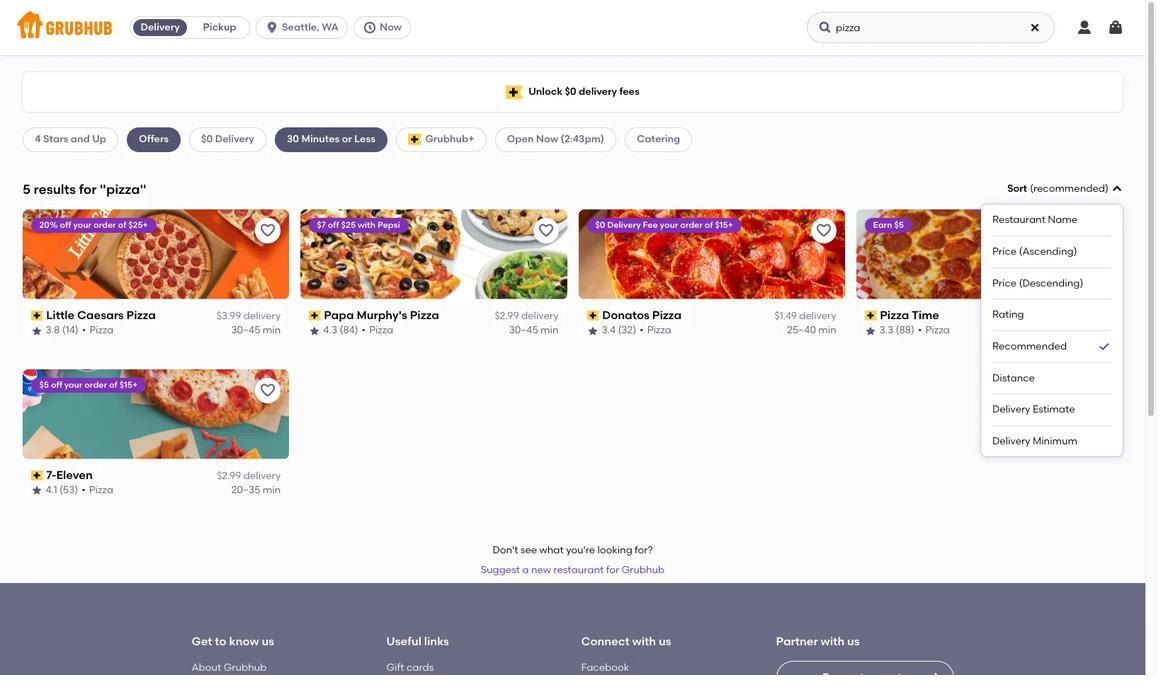 Task type: describe. For each thing, give the bounding box(es) containing it.
delivery for delivery minimum
[[993, 436, 1031, 448]]

murphy's
[[357, 309, 408, 322]]

3.3
[[880, 325, 894, 337]]

for?
[[635, 545, 653, 557]]

3.4
[[602, 325, 616, 337]]

off for little
[[60, 220, 72, 230]]

seattle, wa button
[[256, 16, 354, 39]]

recommended
[[1034, 183, 1105, 195]]

suggest a new restaurant for grubhub button
[[475, 558, 671, 584]]

pizza right the donatos
[[652, 309, 682, 322]]

delivery for delivery
[[141, 21, 180, 33]]

30–45 min for papa murphy's pizza
[[509, 325, 559, 337]]

• for eleven
[[82, 485, 86, 497]]

wa
[[322, 21, 339, 33]]

1 horizontal spatial svg image
[[818, 21, 833, 35]]

20%
[[40, 220, 58, 230]]

connect with us
[[581, 636, 671, 649]]

distance
[[993, 372, 1035, 385]]

save this restaurant image for 7-eleven
[[259, 382, 276, 399]]

• right (88)
[[918, 325, 922, 337]]

)
[[1105, 183, 1109, 195]]

donatos pizza
[[602, 309, 682, 322]]

price for price (ascending)
[[993, 246, 1017, 258]]

3.8 (14)
[[46, 325, 79, 337]]

to
[[215, 636, 226, 649]]

unlock $0 delivery fees
[[529, 86, 640, 98]]

1 horizontal spatial $0
[[565, 86, 576, 98]]

grubhub+
[[425, 133, 474, 145]]

3.3 (88)
[[880, 325, 915, 337]]

check icon image
[[1097, 340, 1112, 354]]

now button
[[354, 16, 417, 39]]

papa murphy's pizza logo image
[[301, 210, 567, 300]]

7-eleven
[[47, 469, 93, 482]]

$7 off $25 with pepsi
[[318, 220, 401, 230]]

4.1
[[46, 485, 58, 497]]

svg image inside "field"
[[1112, 184, 1123, 195]]

seattle,
[[282, 21, 319, 33]]

pizza down eleven
[[89, 485, 114, 497]]

open now (2:43pm)
[[507, 133, 604, 145]]

• for pizza
[[640, 325, 644, 337]]

links
[[424, 636, 449, 649]]

list box inside 5 results for "pizza" main content
[[993, 205, 1112, 457]]

save this restaurant image for little caesars pizza
[[259, 222, 276, 239]]

gift
[[386, 662, 404, 674]]

price (descending)
[[993, 277, 1084, 289]]

get
[[192, 636, 212, 649]]

0 vertical spatial $15+
[[715, 220, 733, 230]]

for inside button
[[606, 565, 619, 577]]

less
[[354, 133, 376, 145]]

$25+
[[129, 220, 148, 230]]

what
[[540, 545, 564, 557]]

price (ascending)
[[993, 246, 1077, 258]]

don't see what you're looking for?
[[493, 545, 653, 557]]

pizza up 3.3 (88)
[[880, 309, 910, 322]]

sort ( recommended )
[[1007, 183, 1109, 195]]

price for price (descending)
[[993, 277, 1017, 289]]

delivery left 30
[[215, 133, 254, 145]]

star icon image for donatos pizza
[[587, 326, 598, 337]]

(53)
[[60, 485, 78, 497]]

know
[[229, 636, 259, 649]]

4.3
[[324, 325, 338, 337]]

pickup
[[203, 21, 236, 33]]

min for donatos pizza
[[819, 325, 837, 337]]

4 stars and up
[[35, 133, 106, 145]]

pickup button
[[190, 16, 249, 39]]

pizza time
[[880, 309, 940, 322]]

star icon image for 7-eleven
[[31, 486, 43, 497]]

30–45 min for little caesars pizza
[[231, 325, 281, 337]]

off for papa
[[328, 220, 340, 230]]

(ascending)
[[1019, 246, 1077, 258]]

• pizza for caesars
[[82, 325, 114, 337]]

with for connect with us
[[632, 636, 656, 649]]

partner
[[776, 636, 818, 649]]

(2:43pm)
[[561, 133, 604, 145]]

(88)
[[896, 325, 915, 337]]

order for eleven
[[85, 380, 107, 390]]

you're
[[566, 545, 595, 557]]

now inside 5 results for "pizza" main content
[[536, 133, 558, 145]]

subscription pass image for little caesars pizza
[[31, 311, 44, 321]]

pizza down time
[[926, 325, 950, 337]]

donatos
[[602, 309, 650, 322]]

about
[[192, 662, 221, 674]]

20–35
[[231, 485, 260, 497]]

25–40 for time
[[1065, 325, 1094, 337]]

little caesars pizza logo image
[[23, 210, 289, 300]]

save this restaurant button for donatos pizza
[[811, 218, 837, 244]]

2 horizontal spatial svg image
[[1076, 19, 1093, 36]]

1 vertical spatial $15+
[[120, 380, 138, 390]]

"pizza"
[[100, 181, 146, 197]]

earn $5
[[873, 220, 904, 230]]

fees
[[620, 86, 640, 98]]

• pizza for pizza
[[640, 325, 672, 337]]

pizza down little caesars pizza
[[90, 325, 114, 337]]

20–35 min
[[231, 485, 281, 497]]

facebook
[[581, 662, 629, 674]]

estimate
[[1033, 404, 1075, 416]]

now inside button
[[380, 21, 402, 33]]

pepsi
[[378, 220, 401, 230]]

useful links
[[386, 636, 449, 649]]

7-eleven logo image
[[23, 370, 289, 460]]

open
[[507, 133, 534, 145]]

subscription pass image
[[865, 311, 877, 321]]

delivery for 7-eleven
[[244, 470, 281, 482]]

off for 7-
[[51, 380, 63, 390]]

grubhub plus flag logo image for grubhub+
[[408, 134, 423, 146]]

partner with us
[[776, 636, 860, 649]]

of for eleven
[[109, 380, 118, 390]]

$1.49
[[775, 310, 797, 322]]

delivery estimate
[[993, 404, 1075, 416]]

papa murphy's pizza
[[324, 309, 440, 322]]

little
[[47, 309, 75, 322]]

$0 for $0 delivery
[[201, 133, 213, 145]]

save this restaurant image for papa murphy's pizza
[[537, 222, 554, 239]]

your right "fee"
[[660, 220, 678, 230]]

us for partner with us
[[847, 636, 860, 649]]

connect
[[581, 636, 630, 649]]

cards
[[407, 662, 434, 674]]

min for papa murphy's pizza
[[541, 325, 559, 337]]

30 minutes or less
[[287, 133, 376, 145]]

5
[[23, 181, 31, 197]]

catering
[[637, 133, 680, 145]]

fee
[[643, 220, 658, 230]]

save this restaurant image for donatos pizza
[[815, 222, 832, 239]]

1 us from the left
[[262, 636, 274, 649]]



Task type: vqa. For each thing, say whether or not it's contained in the screenshot.
Nov 30 at 1:45pm
no



Task type: locate. For each thing, give the bounding box(es) containing it.
0 horizontal spatial svg image
[[363, 21, 377, 35]]

3.8
[[46, 325, 60, 337]]

grubhub plus flag logo image left grubhub+
[[408, 134, 423, 146]]

7-
[[47, 469, 57, 482]]

pizza time logo image
[[856, 210, 1123, 300]]

1 horizontal spatial save this restaurant image
[[537, 222, 554, 239]]

with right connect
[[632, 636, 656, 649]]

of for caesars
[[118, 220, 127, 230]]

• right (32)
[[640, 325, 644, 337]]

subscription pass image left little
[[31, 311, 44, 321]]

0 horizontal spatial now
[[380, 21, 402, 33]]

1 vertical spatial price
[[993, 277, 1017, 289]]

save this restaurant image
[[537, 222, 554, 239], [1093, 222, 1110, 239], [259, 382, 276, 399]]

$5 down 3.8
[[40, 380, 49, 390]]

0 horizontal spatial $2.99
[[217, 470, 241, 482]]

restaurant name
[[993, 214, 1078, 226]]

3 us from the left
[[847, 636, 860, 649]]

star icon image left 4.1
[[31, 486, 43, 497]]

30
[[287, 133, 299, 145]]

of down little caesars pizza
[[109, 380, 118, 390]]

subscription pass image
[[31, 311, 44, 321], [309, 311, 322, 321], [587, 311, 600, 321], [31, 471, 44, 481]]

25–40 down $1.49 delivery on the top right of the page
[[787, 325, 816, 337]]

1 vertical spatial grubhub
[[224, 662, 267, 674]]

0 horizontal spatial $2.99 delivery
[[217, 470, 281, 482]]

with right $25
[[358, 220, 376, 230]]

1 vertical spatial $2.99
[[217, 470, 241, 482]]

20% off your order of $25+
[[40, 220, 148, 230]]

$0 right the unlock
[[565, 86, 576, 98]]

25–40 min for time
[[1065, 325, 1114, 337]]

$7
[[318, 220, 326, 230]]

• pizza down donatos pizza
[[640, 325, 672, 337]]

grubhub inside button
[[622, 565, 665, 577]]

list box
[[993, 205, 1112, 457]]

• right (53)
[[82, 485, 86, 497]]

1 horizontal spatial grubhub
[[622, 565, 665, 577]]

us right know at left
[[262, 636, 274, 649]]

none field containing sort
[[981, 182, 1123, 457]]

subscription pass image left the donatos
[[587, 311, 600, 321]]

up
[[92, 133, 106, 145]]

min left 3.4
[[541, 325, 559, 337]]

donatos pizza logo image
[[579, 210, 845, 300]]

save this restaurant button for papa murphy's pizza
[[533, 218, 559, 244]]

your for eleven
[[65, 380, 83, 390]]

2 save this restaurant image from the left
[[815, 222, 832, 239]]

1 horizontal spatial $2.99 delivery
[[495, 310, 559, 322]]

0 horizontal spatial $0
[[201, 133, 213, 145]]

$2.99 for papa murphy's pizza
[[495, 310, 519, 322]]

earn
[[873, 220, 893, 230]]

star icon image left 3.4
[[587, 326, 598, 337]]

save this restaurant image
[[259, 222, 276, 239], [815, 222, 832, 239]]

0 vertical spatial grubhub
[[622, 565, 665, 577]]

(14)
[[63, 325, 79, 337]]

• pizza down time
[[918, 325, 950, 337]]

svg image
[[1107, 19, 1124, 36], [265, 21, 279, 35], [1029, 22, 1041, 33], [1112, 184, 1123, 195]]

pizza time link
[[865, 308, 1114, 324]]

• pizza down papa murphy's pizza
[[362, 325, 394, 337]]

minimum
[[1033, 436, 1078, 448]]

0 horizontal spatial grubhub plus flag logo image
[[408, 134, 423, 146]]

None field
[[981, 182, 1123, 457]]

$0 right offers
[[201, 133, 213, 145]]

off right the 20%
[[60, 220, 72, 230]]

1 horizontal spatial now
[[536, 133, 558, 145]]

subscription pass image left papa
[[309, 311, 322, 321]]

$5 right earn in the top right of the page
[[895, 220, 904, 230]]

minutes
[[302, 133, 340, 145]]

Search for food, convenience, alcohol... search field
[[807, 12, 1055, 43]]

name
[[1048, 214, 1078, 226]]

for right results on the top
[[79, 181, 97, 197]]

0 horizontal spatial of
[[109, 380, 118, 390]]

1 horizontal spatial of
[[118, 220, 127, 230]]

sort
[[1007, 183, 1027, 195]]

useful
[[386, 636, 421, 649]]

1 25–40 from the left
[[787, 325, 816, 337]]

now
[[380, 21, 402, 33], [536, 133, 558, 145]]

grubhub plus flag logo image left the unlock
[[506, 85, 523, 99]]

with
[[358, 220, 376, 230], [632, 636, 656, 649], [821, 636, 845, 649]]

0 horizontal spatial 25–40 min
[[787, 325, 837, 337]]

seattle, wa
[[282, 21, 339, 33]]

1 horizontal spatial 25–40 min
[[1065, 325, 1114, 337]]

• pizza down eleven
[[82, 485, 114, 497]]

order
[[94, 220, 116, 230], [680, 220, 703, 230], [85, 380, 107, 390]]

$0
[[565, 86, 576, 98], [201, 133, 213, 145], [596, 220, 605, 230]]

4.1 (53)
[[46, 485, 78, 497]]

1 horizontal spatial us
[[659, 636, 671, 649]]

0 horizontal spatial us
[[262, 636, 274, 649]]

• for caesars
[[82, 325, 86, 337]]

delivery for delivery estimate
[[993, 404, 1031, 416]]

0 horizontal spatial grubhub
[[224, 662, 267, 674]]

for
[[79, 181, 97, 197], [606, 565, 619, 577]]

star icon image left 4.3
[[309, 326, 320, 337]]

25–40
[[787, 325, 816, 337], [1065, 325, 1094, 337]]

star icon image left 3.8
[[31, 326, 43, 337]]

1 vertical spatial now
[[536, 133, 558, 145]]

delivery down delivery estimate
[[993, 436, 1031, 448]]

your right the 20%
[[74, 220, 92, 230]]

main navigation navigation
[[0, 0, 1146, 55]]

min up check icon
[[1097, 325, 1114, 337]]

new
[[531, 565, 551, 577]]

about grubhub link
[[192, 662, 267, 674]]

1 horizontal spatial 30–45 min
[[509, 325, 559, 337]]

subscription pass image for 7-eleven
[[31, 471, 44, 481]]

delivery for papa murphy's pizza
[[521, 310, 559, 322]]

2 30–45 min from the left
[[509, 325, 559, 337]]

4
[[35, 133, 41, 145]]

rating
[[993, 309, 1024, 321]]

grubhub plus flag logo image
[[506, 85, 523, 99], [408, 134, 423, 146]]

(32)
[[618, 325, 636, 337]]

1 horizontal spatial for
[[606, 565, 619, 577]]

0 vertical spatial for
[[79, 181, 97, 197]]

0 horizontal spatial save this restaurant image
[[259, 382, 276, 399]]

$25
[[342, 220, 356, 230]]

of left $25+
[[118, 220, 127, 230]]

unlock
[[529, 86, 563, 98]]

25–40 for delivery
[[787, 325, 816, 337]]

us right connect
[[659, 636, 671, 649]]

suggest
[[481, 565, 520, 577]]

delivery for little caesars pizza
[[244, 310, 281, 322]]

pizza
[[127, 309, 156, 322], [411, 309, 440, 322], [652, 309, 682, 322], [880, 309, 910, 322], [90, 325, 114, 337], [370, 325, 394, 337], [647, 325, 672, 337], [926, 325, 950, 337], [89, 485, 114, 497]]

pizza down donatos pizza
[[647, 325, 672, 337]]

min down $3.99 delivery
[[263, 325, 281, 337]]

save this restaurant image left $7
[[259, 222, 276, 239]]

us right partner
[[847, 636, 860, 649]]

$2.99 delivery for 7-eleven
[[217, 470, 281, 482]]

svg image
[[1076, 19, 1093, 36], [363, 21, 377, 35], [818, 21, 833, 35]]

25–40 up recommended
[[1065, 325, 1094, 337]]

right image
[[931, 672, 942, 676]]

1 horizontal spatial $15+
[[715, 220, 733, 230]]

$0 delivery
[[201, 133, 254, 145]]

pizza down papa murphy's pizza
[[370, 325, 394, 337]]

price down restaurant on the top right of the page
[[993, 246, 1017, 258]]

delivery down distance at the bottom right of the page
[[993, 404, 1031, 416]]

30–45 for little caesars pizza
[[231, 325, 260, 337]]

subscription pass image left 7-
[[31, 471, 44, 481]]

$3.99
[[217, 310, 241, 322]]

(
[[1030, 183, 1034, 195]]

delivery left "fee"
[[607, 220, 641, 230]]

1 horizontal spatial 25–40
[[1065, 325, 1094, 337]]

$0 for $0 delivery fee your order of $15+
[[596, 220, 605, 230]]

of
[[118, 220, 127, 230], [705, 220, 713, 230], [109, 380, 118, 390]]

with for partner with us
[[821, 636, 845, 649]]

25–40 min
[[787, 325, 837, 337], [1065, 325, 1114, 337]]

1 vertical spatial $5
[[40, 380, 49, 390]]

0 horizontal spatial $15+
[[120, 380, 138, 390]]

offers
[[139, 133, 169, 145]]

min down $1.49 delivery on the top right of the page
[[819, 325, 837, 337]]

0 vertical spatial $5
[[895, 220, 904, 230]]

1 price from the top
[[993, 246, 1017, 258]]

2 price from the top
[[993, 277, 1017, 289]]

eleven
[[57, 469, 93, 482]]

1 vertical spatial $2.99 delivery
[[217, 470, 281, 482]]

svg image inside seattle, wa button
[[265, 21, 279, 35]]

save this restaurant button
[[255, 218, 281, 244], [533, 218, 559, 244], [811, 218, 837, 244], [1089, 218, 1114, 244], [255, 378, 281, 404]]

$2.99 delivery
[[495, 310, 559, 322], [217, 470, 281, 482]]

2 25–40 min from the left
[[1065, 325, 1114, 337]]

grubhub down know at left
[[224, 662, 267, 674]]

subscription pass image for donatos pizza
[[587, 311, 600, 321]]

off right $7
[[328, 220, 340, 230]]

•
[[82, 325, 86, 337], [362, 325, 366, 337], [640, 325, 644, 337], [918, 325, 922, 337], [82, 485, 86, 497]]

• pizza for murphy's
[[362, 325, 394, 337]]

1 vertical spatial for
[[606, 565, 619, 577]]

0 horizontal spatial 30–45 min
[[231, 325, 281, 337]]

0 horizontal spatial 25–40
[[787, 325, 816, 337]]

$15+
[[715, 220, 733, 230], [120, 380, 138, 390]]

now right wa
[[380, 21, 402, 33]]

delivery inside delivery button
[[141, 21, 180, 33]]

delivery
[[579, 86, 617, 98], [244, 310, 281, 322], [521, 310, 559, 322], [799, 310, 837, 322], [244, 470, 281, 482]]

• pizza for eleven
[[82, 485, 114, 497]]

1 horizontal spatial $5
[[895, 220, 904, 230]]

for down looking
[[606, 565, 619, 577]]

1 horizontal spatial save this restaurant image
[[815, 222, 832, 239]]

• pizza down the caesars
[[82, 325, 114, 337]]

min for 7-eleven
[[263, 485, 281, 497]]

svg image inside now button
[[363, 21, 377, 35]]

star icon image for little caesars pizza
[[31, 326, 43, 337]]

pizza right the caesars
[[127, 309, 156, 322]]

price
[[993, 246, 1017, 258], [993, 277, 1017, 289]]

(descending)
[[1019, 277, 1084, 289]]

min for little caesars pizza
[[263, 325, 281, 337]]

looking
[[598, 545, 633, 557]]

• for murphy's
[[362, 325, 366, 337]]

a
[[522, 565, 529, 577]]

grubhub down for?
[[622, 565, 665, 577]]

1 horizontal spatial with
[[632, 636, 656, 649]]

2 horizontal spatial with
[[821, 636, 845, 649]]

list box containing restaurant name
[[993, 205, 1112, 457]]

2 us from the left
[[659, 636, 671, 649]]

of right "fee"
[[705, 220, 713, 230]]

star icon image
[[31, 326, 43, 337], [309, 326, 320, 337], [587, 326, 598, 337], [865, 326, 876, 337], [31, 486, 43, 497]]

about grubhub
[[192, 662, 267, 674]]

delivery left pickup
[[141, 21, 180, 33]]

star icon image for papa murphy's pizza
[[309, 326, 320, 337]]

0 horizontal spatial save this restaurant image
[[259, 222, 276, 239]]

2 horizontal spatial of
[[705, 220, 713, 230]]

star icon image down subscription pass image
[[865, 326, 876, 337]]

your down the (14)
[[65, 380, 83, 390]]

2 vertical spatial $0
[[596, 220, 605, 230]]

none field inside 5 results for "pizza" main content
[[981, 182, 1123, 457]]

0 horizontal spatial for
[[79, 181, 97, 197]]

save this restaurant button for 7-eleven
[[255, 378, 281, 404]]

save this restaurant image left earn in the top right of the page
[[815, 222, 832, 239]]

min right 20–35
[[263, 485, 281, 497]]

delivery for donatos pizza
[[799, 310, 837, 322]]

25–40 min up check icon
[[1065, 325, 1114, 337]]

$5 off your order of $15+
[[40, 380, 138, 390]]

0 vertical spatial $2.99
[[495, 310, 519, 322]]

restaurant
[[554, 565, 604, 577]]

2 25–40 from the left
[[1065, 325, 1094, 337]]

1 horizontal spatial 30–45
[[509, 325, 538, 337]]

off
[[60, 220, 72, 230], [328, 220, 340, 230], [51, 380, 63, 390]]

don't
[[493, 545, 518, 557]]

delivery button
[[130, 16, 190, 39]]

time
[[912, 309, 940, 322]]

0 vertical spatial now
[[380, 21, 402, 33]]

(84)
[[340, 325, 359, 337]]

$1.49 delivery
[[775, 310, 837, 322]]

little caesars pizza
[[47, 309, 156, 322]]

• right "(84)"
[[362, 325, 366, 337]]

suggest a new restaurant for grubhub
[[481, 565, 665, 577]]

us for connect with us
[[659, 636, 671, 649]]

0 horizontal spatial 30–45
[[231, 325, 260, 337]]

2 30–45 from the left
[[509, 325, 538, 337]]

$0 left "fee"
[[596, 220, 605, 230]]

order for caesars
[[94, 220, 116, 230]]

4.3 (84)
[[324, 325, 359, 337]]

price up the rating
[[993, 277, 1017, 289]]

25–40 min down $1.49 delivery on the top right of the page
[[787, 325, 837, 337]]

delivery minimum
[[993, 436, 1078, 448]]

1 save this restaurant image from the left
[[259, 222, 276, 239]]

see
[[521, 545, 537, 557]]

5 results for "pizza" main content
[[0, 55, 1146, 676]]

2 horizontal spatial save this restaurant image
[[1093, 222, 1110, 239]]

5 results for "pizza"
[[23, 181, 146, 197]]

0 horizontal spatial $5
[[40, 380, 49, 390]]

25–40 min for delivery
[[787, 325, 837, 337]]

2 horizontal spatial us
[[847, 636, 860, 649]]

papa
[[324, 309, 355, 322]]

1 vertical spatial grubhub plus flag logo image
[[408, 134, 423, 146]]

0 vertical spatial price
[[993, 246, 1017, 258]]

1 horizontal spatial $2.99
[[495, 310, 519, 322]]

with right partner
[[821, 636, 845, 649]]

grubhub plus flag logo image for unlock $0 delivery fees
[[506, 85, 523, 99]]

subscription pass image for papa murphy's pizza
[[309, 311, 322, 321]]

1 25–40 min from the left
[[787, 325, 837, 337]]

30–45 for papa murphy's pizza
[[509, 325, 538, 337]]

save this restaurant button for little caesars pizza
[[255, 218, 281, 244]]

$2.99
[[495, 310, 519, 322], [217, 470, 241, 482]]

off down 3.8
[[51, 380, 63, 390]]

1 horizontal spatial grubhub plus flag logo image
[[506, 85, 523, 99]]

pizza right murphy's
[[411, 309, 440, 322]]

$2.99 for 7-eleven
[[217, 470, 241, 482]]

recommended option
[[993, 331, 1112, 363]]

now right open
[[536, 133, 558, 145]]

delivery
[[141, 21, 180, 33], [215, 133, 254, 145], [607, 220, 641, 230], [993, 404, 1031, 416], [993, 436, 1031, 448]]

• right the (14)
[[82, 325, 86, 337]]

$3.99 delivery
[[217, 310, 281, 322]]

1 vertical spatial $0
[[201, 133, 213, 145]]

1 30–45 from the left
[[231, 325, 260, 337]]

0 vertical spatial grubhub plus flag logo image
[[506, 85, 523, 99]]

your for caesars
[[74, 220, 92, 230]]

0 vertical spatial $0
[[565, 86, 576, 98]]

0 vertical spatial $2.99 delivery
[[495, 310, 559, 322]]

2 horizontal spatial $0
[[596, 220, 605, 230]]

1 30–45 min from the left
[[231, 325, 281, 337]]

$2.99 delivery for papa murphy's pizza
[[495, 310, 559, 322]]

results
[[34, 181, 76, 197]]

0 horizontal spatial with
[[358, 220, 376, 230]]



